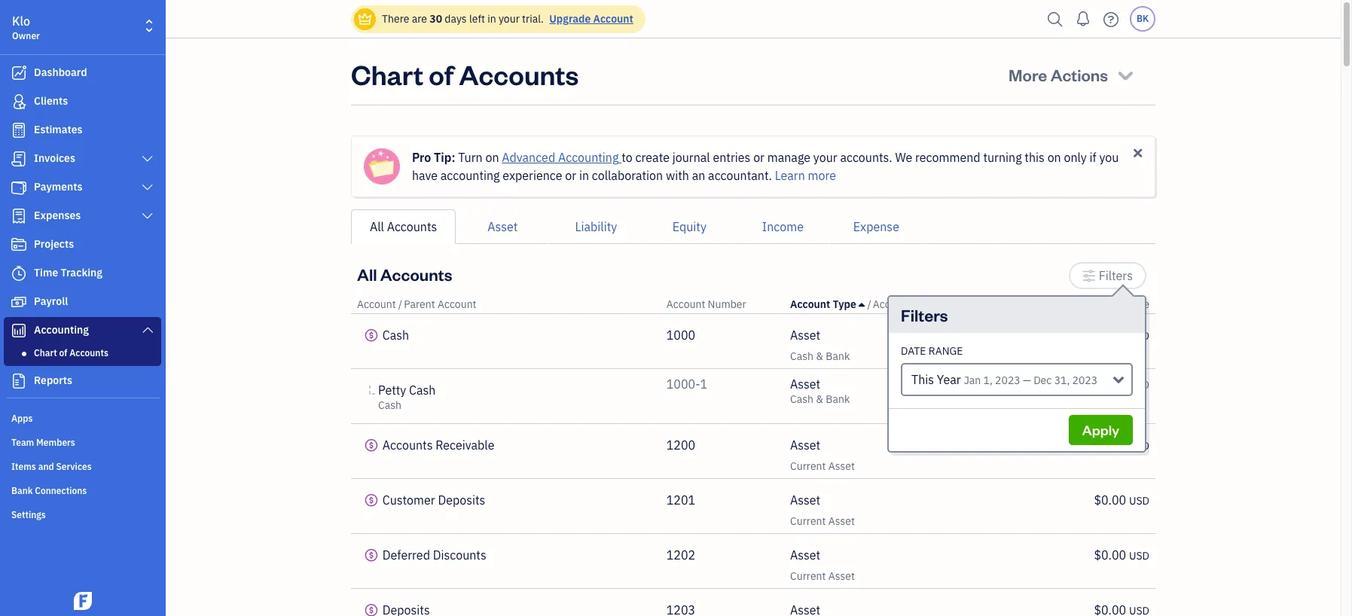 Task type: vqa. For each thing, say whether or not it's contained in the screenshot.


Task type: locate. For each thing, give the bounding box(es) containing it.
1 horizontal spatial your
[[813, 150, 837, 165]]

1 asset current asset from the top
[[790, 438, 855, 473]]

0 vertical spatial your
[[499, 12, 520, 26]]

filters button
[[1069, 262, 1146, 289]]

1 vertical spatial chevron large down image
[[141, 210, 154, 222]]

account
[[593, 12, 633, 26], [357, 298, 396, 311], [438, 298, 476, 311], [666, 298, 705, 311], [790, 298, 830, 311], [873, 298, 912, 311]]

—
[[1023, 374, 1031, 387]]

all accounts up account / parent account
[[357, 264, 452, 285]]

2 & from the top
[[816, 392, 823, 406]]

chevron large down image for expenses
[[141, 210, 154, 222]]

2 current from the top
[[790, 514, 826, 528]]

journal
[[672, 150, 710, 165]]

chevron large down image up the chart of accounts link
[[141, 324, 154, 336]]

you
[[1099, 150, 1119, 165]]

chevron large down image inside accounting link
[[141, 324, 154, 336]]

accounts inside the main element
[[69, 347, 108, 359]]

1 vertical spatial asset cash & bank
[[790, 377, 850, 406]]

2 vertical spatial current
[[790, 569, 826, 583]]

money image
[[10, 295, 28, 310]]

account right caretup icon
[[873, 298, 912, 311]]

1 chevron large down image from the top
[[141, 153, 154, 165]]

customer deposits
[[382, 493, 485, 508]]

1 horizontal spatial chart of accounts
[[351, 56, 579, 92]]

1 vertical spatial in
[[579, 168, 589, 183]]

accounts down accounting link
[[69, 347, 108, 359]]

date
[[901, 344, 926, 358]]

1 usd from the top
[[1129, 329, 1149, 343]]

0 horizontal spatial filters
[[901, 304, 948, 325]]

4 $0.00 usd from the top
[[1094, 493, 1149, 508]]

0 vertical spatial chevron large down image
[[141, 182, 154, 194]]

0 vertical spatial all
[[370, 219, 384, 234]]

1 vertical spatial filters
[[901, 304, 948, 325]]

team
[[11, 437, 34, 448]]

chevrondown image
[[1115, 64, 1136, 85]]

2023 right 31,
[[1072, 374, 1098, 387]]

tip:
[[434, 150, 455, 165]]

2 chevron large down image from the top
[[141, 324, 154, 336]]

chart of accounts
[[351, 56, 579, 92], [34, 347, 108, 359]]

$0.00
[[1094, 328, 1126, 343], [1094, 377, 1126, 392], [1094, 438, 1126, 453], [1094, 493, 1126, 508], [1094, 548, 1126, 563]]

1 $0.00 usd from the top
[[1094, 328, 1149, 343]]

3 asset current asset from the top
[[790, 548, 855, 583]]

items and services
[[11, 461, 92, 472]]

0 vertical spatial filters
[[1099, 268, 1133, 283]]

0 vertical spatial asset current asset
[[790, 438, 855, 473]]

& for 1000-1
[[816, 392, 823, 406]]

experience
[[503, 168, 562, 183]]

or
[[753, 150, 765, 165], [565, 168, 576, 183]]

0 horizontal spatial on
[[485, 150, 499, 165]]

freshbooks balance
[[1053, 298, 1149, 311]]

expense image
[[10, 209, 28, 224]]

your inside to create journal entries or manage your accounts. we recommend turning this on only if  you have accounting experience or in collaboration with an accountant.
[[813, 150, 837, 165]]

liability button
[[549, 209, 643, 244]]

chart down there
[[351, 56, 423, 92]]

upgrade account link
[[546, 12, 633, 26]]

owner
[[12, 30, 40, 41]]

0 vertical spatial all accounts
[[370, 219, 437, 234]]

dashboard image
[[10, 66, 28, 81]]

go to help image
[[1099, 8, 1123, 31]]

chart of accounts down "days"
[[351, 56, 579, 92]]

1202
[[666, 548, 695, 563]]

account left caretup icon
[[790, 298, 830, 311]]

of down 30 at the left top of the page
[[429, 56, 453, 92]]

petty
[[378, 383, 406, 398]]

0 vertical spatial current
[[790, 459, 826, 473]]

5 $0.00 from the top
[[1094, 548, 1126, 563]]

0 vertical spatial asset cash & bank
[[790, 328, 850, 363]]

or down the 'advanced accounting' link
[[565, 168, 576, 183]]

an
[[692, 168, 705, 183]]

customer
[[382, 493, 435, 508]]

4 $0.00 from the top
[[1094, 493, 1126, 508]]

payments
[[34, 180, 83, 194]]

chart inside the main element
[[34, 347, 57, 359]]

your up more
[[813, 150, 837, 165]]

of up "reports"
[[59, 347, 67, 359]]

2 vertical spatial asset current asset
[[790, 548, 855, 583]]

1 vertical spatial chart
[[34, 347, 57, 359]]

chevron large down image inside expenses link
[[141, 210, 154, 222]]

1 & from the top
[[816, 349, 823, 363]]

1 horizontal spatial chart
[[351, 56, 423, 92]]

2 vertical spatial bank
[[11, 485, 33, 496]]

1 vertical spatial accounting
[[34, 323, 89, 337]]

income
[[762, 219, 804, 234]]

if
[[1089, 150, 1096, 165]]

on right turn
[[485, 150, 499, 165]]

dashboard
[[34, 66, 87, 79]]

1 horizontal spatial accounting
[[558, 150, 619, 165]]

asset cash & bank
[[790, 328, 850, 363], [790, 377, 850, 406]]

0 horizontal spatial type
[[833, 298, 856, 311]]

all accounts inside button
[[370, 219, 437, 234]]

accounting left to
[[558, 150, 619, 165]]

$0.00 usd for 1000-1
[[1094, 377, 1149, 392]]

chevron large down image
[[141, 182, 154, 194], [141, 324, 154, 336]]

4 usd from the top
[[1129, 494, 1149, 508]]

accounts down have
[[387, 219, 437, 234]]

account up 1000
[[666, 298, 705, 311]]

2 asset cash & bank from the top
[[790, 377, 850, 406]]

0 vertical spatial of
[[429, 56, 453, 92]]

to create journal entries or manage your accounts. we recommend turning this on only if  you have accounting experience or in collaboration with an accountant.
[[412, 150, 1119, 183]]

2 2023 from the left
[[1072, 374, 1098, 387]]

klo
[[12, 14, 30, 29]]

chart up "reports"
[[34, 347, 57, 359]]

bank for 1000
[[826, 349, 850, 363]]

0 horizontal spatial chart
[[34, 347, 57, 359]]

in right left
[[487, 12, 496, 26]]

2 chevron large down image from the top
[[141, 210, 154, 222]]

Date Range field
[[901, 363, 1133, 396]]

accounting down payroll
[[34, 323, 89, 337]]

search image
[[1043, 8, 1067, 31]]

estimate image
[[10, 123, 28, 138]]

dec
[[1034, 374, 1052, 387]]

/ left parent at the left of the page
[[398, 298, 402, 311]]

usd for 1000-1
[[1129, 378, 1149, 392]]

1 horizontal spatial 2023
[[1072, 374, 1098, 387]]

0 vertical spatial bank
[[826, 349, 850, 363]]

1 $0.00 from the top
[[1094, 328, 1126, 343]]

account type button
[[790, 298, 865, 311]]

invoices link
[[4, 145, 161, 172]]

2 on from the left
[[1047, 150, 1061, 165]]

usd for 1200
[[1129, 439, 1149, 453]]

usd for 1202
[[1129, 549, 1149, 563]]

/ right caretup icon
[[867, 298, 871, 311]]

your
[[499, 12, 520, 26], [813, 150, 837, 165]]

there are 30 days left in your trial. upgrade account
[[382, 12, 633, 26]]

accounts down there are 30 days left in your trial. upgrade account
[[459, 56, 579, 92]]

1 / from the left
[[398, 298, 402, 311]]

1 horizontal spatial /
[[867, 298, 871, 311]]

usd for 1000
[[1129, 329, 1149, 343]]

payroll
[[34, 295, 68, 308]]

$0.00 for 1201
[[1094, 493, 1126, 508]]

chevron large down image
[[141, 153, 154, 165], [141, 210, 154, 222]]

bank
[[826, 349, 850, 363], [826, 392, 850, 406], [11, 485, 33, 496]]

or up accountant.
[[753, 150, 765, 165]]

0 vertical spatial in
[[487, 12, 496, 26]]

1 vertical spatial asset current asset
[[790, 493, 855, 528]]

filters inside dropdown button
[[1099, 268, 1133, 283]]

on right this
[[1047, 150, 1061, 165]]

1,
[[983, 374, 993, 387]]

all accounts button
[[351, 209, 456, 244]]

0 horizontal spatial or
[[565, 168, 576, 183]]

0 horizontal spatial chart of accounts
[[34, 347, 108, 359]]

only
[[1064, 150, 1087, 165]]

1000-
[[666, 377, 700, 392]]

asset current asset for 1200
[[790, 438, 855, 473]]

invoices
[[34, 151, 75, 165]]

all accounts
[[370, 219, 437, 234], [357, 264, 452, 285]]

time
[[34, 266, 58, 279]]

filters right the settings icon
[[1099, 268, 1133, 283]]

clients
[[34, 94, 68, 108]]

1 asset cash & bank from the top
[[790, 328, 850, 363]]

time tracking
[[34, 266, 102, 279]]

chevron large down image up payments link on the left of the page
[[141, 153, 154, 165]]

0 horizontal spatial of
[[59, 347, 67, 359]]

all accounts down have
[[370, 219, 437, 234]]

chevron large down image for invoices
[[141, 153, 154, 165]]

1 vertical spatial bank
[[826, 392, 850, 406]]

caretup image
[[859, 298, 865, 310]]

year
[[937, 372, 961, 387]]

accounting link
[[4, 317, 161, 344]]

1 type from the left
[[833, 298, 856, 311]]

accounts down petty cash cash
[[382, 438, 433, 453]]

of
[[429, 56, 453, 92], [59, 347, 67, 359]]

3 $0.00 from the top
[[1094, 438, 1126, 453]]

1 vertical spatial current
[[790, 514, 826, 528]]

close image
[[1131, 146, 1145, 160]]

1 horizontal spatial in
[[579, 168, 589, 183]]

chevron large down image inside payments link
[[141, 182, 154, 194]]

estimates
[[34, 123, 83, 136]]

&
[[816, 349, 823, 363], [816, 392, 823, 406]]

entries
[[713, 150, 750, 165]]

crown image
[[357, 11, 373, 27]]

1 vertical spatial of
[[59, 347, 67, 359]]

3 usd from the top
[[1129, 439, 1149, 453]]

1 horizontal spatial filters
[[1099, 268, 1133, 283]]

5 usd from the top
[[1129, 549, 1149, 563]]

account right upgrade
[[593, 12, 633, 26]]

asset current asset
[[790, 438, 855, 473], [790, 493, 855, 528], [790, 548, 855, 583]]

2 asset current asset from the top
[[790, 493, 855, 528]]

chevron large down image inside invoices link
[[141, 153, 154, 165]]

3 current from the top
[[790, 569, 826, 583]]

1 horizontal spatial or
[[753, 150, 765, 165]]

type right sub
[[935, 298, 958, 311]]

on
[[485, 150, 499, 165], [1047, 150, 1061, 165]]

klo owner
[[12, 14, 40, 41]]

0 vertical spatial chevron large down image
[[141, 153, 154, 165]]

0 vertical spatial chart of accounts
[[351, 56, 579, 92]]

collaboration
[[592, 168, 663, 183]]

0 horizontal spatial 2023
[[995, 374, 1020, 387]]

account for account type
[[790, 298, 830, 311]]

account left parent at the left of the page
[[357, 298, 396, 311]]

all
[[370, 219, 384, 234], [357, 264, 377, 285]]

account type
[[790, 298, 856, 311]]

chart image
[[10, 323, 28, 338]]

accounts
[[459, 56, 579, 92], [387, 219, 437, 234], [380, 264, 452, 285], [69, 347, 108, 359], [382, 438, 433, 453]]

2 $0.00 usd from the top
[[1094, 377, 1149, 392]]

1 vertical spatial chart of accounts
[[34, 347, 108, 359]]

2023 left —
[[995, 374, 1020, 387]]

0 horizontal spatial accounting
[[34, 323, 89, 337]]

accounting inside the main element
[[34, 323, 89, 337]]

/
[[398, 298, 402, 311], [867, 298, 871, 311]]

1201
[[666, 493, 695, 508]]

1 vertical spatial &
[[816, 392, 823, 406]]

1 horizontal spatial type
[[935, 298, 958, 311]]

in down the 'advanced accounting' link
[[579, 168, 589, 183]]

2023
[[995, 374, 1020, 387], [1072, 374, 1098, 387]]

clients link
[[4, 88, 161, 115]]

your left trial.
[[499, 12, 520, 26]]

1 vertical spatial your
[[813, 150, 837, 165]]

notifications image
[[1071, 4, 1095, 34]]

type left caretup icon
[[833, 298, 856, 311]]

2 $0.00 from the top
[[1094, 377, 1126, 392]]

1 chevron large down image from the top
[[141, 182, 154, 194]]

3 $0.00 usd from the top
[[1094, 438, 1149, 453]]

of inside the main element
[[59, 347, 67, 359]]

chevron large down image up expenses link
[[141, 182, 154, 194]]

1 horizontal spatial on
[[1047, 150, 1061, 165]]

asset current asset for 1201
[[790, 493, 855, 528]]

5 $0.00 usd from the top
[[1094, 548, 1149, 563]]

$0.00 usd for 1000
[[1094, 328, 1149, 343]]

equity
[[672, 219, 706, 234]]

chevron large down image up projects link
[[141, 210, 154, 222]]

current
[[790, 459, 826, 473], [790, 514, 826, 528], [790, 569, 826, 583]]

2 usd from the top
[[1129, 378, 1149, 392]]

current for 1200
[[790, 459, 826, 473]]

31,
[[1054, 374, 1070, 387]]

pro
[[412, 150, 431, 165]]

1 current from the top
[[790, 459, 826, 473]]

0 vertical spatial &
[[816, 349, 823, 363]]

chart of accounts down accounting link
[[34, 347, 108, 359]]

1 vertical spatial chevron large down image
[[141, 324, 154, 336]]

filters
[[1099, 268, 1133, 283], [901, 304, 948, 325]]

projects
[[34, 237, 74, 251]]

0 horizontal spatial your
[[499, 12, 520, 26]]

more actions button
[[995, 56, 1149, 93]]

filters up date range
[[901, 304, 948, 325]]

receivable
[[436, 438, 494, 453]]

0 horizontal spatial /
[[398, 298, 402, 311]]

trial.
[[522, 12, 544, 26]]

report image
[[10, 374, 28, 389]]



Task type: describe. For each thing, give the bounding box(es) containing it.
asset cash & bank for 1000-1
[[790, 377, 850, 406]]

payment image
[[10, 180, 28, 195]]

projects link
[[4, 231, 161, 258]]

bank for 1000-1
[[826, 392, 850, 406]]

bk
[[1137, 13, 1149, 24]]

0 vertical spatial accounting
[[558, 150, 619, 165]]

in inside to create journal entries or manage your accounts. we recommend turning this on only if  you have accounting experience or in collaboration with an accountant.
[[579, 168, 589, 183]]

expense
[[853, 219, 899, 234]]

expenses link
[[4, 203, 161, 230]]

bk button
[[1130, 6, 1155, 32]]

$0.00 usd for 1200
[[1094, 438, 1149, 453]]

0 vertical spatial chart
[[351, 56, 423, 92]]

2 / from the left
[[867, 298, 871, 311]]

all inside button
[[370, 219, 384, 234]]

payments link
[[4, 174, 161, 201]]

upgrade
[[549, 12, 591, 26]]

accounting
[[440, 168, 500, 183]]

1 horizontal spatial of
[[429, 56, 453, 92]]

team members
[[11, 437, 75, 448]]

this
[[1025, 150, 1045, 165]]

chart of accounts link
[[7, 344, 158, 362]]

recommend
[[915, 150, 980, 165]]

1000
[[666, 328, 695, 343]]

current for 1202
[[790, 569, 826, 583]]

jan
[[964, 374, 981, 387]]

asset inside button
[[488, 219, 518, 234]]

0 horizontal spatial in
[[487, 12, 496, 26]]

range
[[929, 344, 963, 358]]

$0.00 for 1000
[[1094, 328, 1126, 343]]

and
[[38, 461, 54, 472]]

freshbooks image
[[71, 592, 95, 610]]

are
[[412, 12, 427, 26]]

expenses
[[34, 209, 81, 222]]

$0.00 for 1000-1
[[1094, 377, 1126, 392]]

1 2023 from the left
[[995, 374, 1020, 387]]

deferred
[[382, 548, 430, 563]]

learn more link
[[775, 168, 836, 183]]

liability
[[575, 219, 617, 234]]

estimates link
[[4, 117, 161, 144]]

chevron large down image for payments
[[141, 182, 154, 194]]

with
[[666, 168, 689, 183]]

usd for 1201
[[1129, 494, 1149, 508]]

accounts inside button
[[387, 219, 437, 234]]

your for manage
[[813, 150, 837, 165]]

account number
[[666, 298, 746, 311]]

$0.00 usd for 1202
[[1094, 548, 1149, 563]]

1 on from the left
[[485, 150, 499, 165]]

$0.00 for 1202
[[1094, 548, 1126, 563]]

your for in
[[499, 12, 520, 26]]

1200
[[666, 438, 695, 453]]

1 vertical spatial or
[[565, 168, 576, 183]]

account for account number
[[666, 298, 705, 311]]

sub
[[914, 298, 932, 311]]

1000-1
[[666, 377, 707, 392]]

number
[[708, 298, 746, 311]]

apply
[[1082, 421, 1119, 438]]

2 type from the left
[[935, 298, 958, 311]]

settings link
[[4, 503, 161, 526]]

asset cash & bank for 1000
[[790, 328, 850, 363]]

project image
[[10, 237, 28, 252]]

accountant.
[[708, 168, 772, 183]]

$0.00 usd for 1201
[[1094, 493, 1149, 508]]

0 vertical spatial or
[[753, 150, 765, 165]]

bank connections link
[[4, 479, 161, 502]]

this year jan 1, 2023 — dec 31, 2023
[[911, 372, 1098, 387]]

there
[[382, 12, 409, 26]]

client image
[[10, 94, 28, 109]]

more
[[1009, 64, 1047, 85]]

apps
[[11, 413, 33, 424]]

current for 1201
[[790, 514, 826, 528]]

date range
[[901, 344, 963, 358]]

1 vertical spatial all
[[357, 264, 377, 285]]

settings image
[[1082, 267, 1096, 285]]

pro tip: turn on advanced accounting
[[412, 150, 619, 165]]

invoice image
[[10, 151, 28, 166]]

turning
[[983, 150, 1022, 165]]

parent
[[404, 298, 435, 311]]

settings
[[11, 509, 46, 520]]

balance
[[1111, 298, 1149, 311]]

1
[[700, 377, 707, 392]]

create
[[635, 150, 670, 165]]

apps link
[[4, 407, 161, 429]]

items and services link
[[4, 455, 161, 478]]

account for account sub type
[[873, 298, 912, 311]]

more actions
[[1009, 64, 1108, 85]]

bank inside the main element
[[11, 485, 33, 496]]

1 vertical spatial all accounts
[[357, 264, 452, 285]]

$0.00 for 1200
[[1094, 438, 1126, 453]]

asset current asset for 1202
[[790, 548, 855, 583]]

30
[[430, 12, 442, 26]]

learn more
[[775, 168, 836, 183]]

we
[[895, 150, 912, 165]]

account right parent at the left of the page
[[438, 298, 476, 311]]

account / parent account
[[357, 298, 476, 311]]

discounts
[[433, 548, 486, 563]]

account sub type
[[873, 298, 958, 311]]

have
[[412, 168, 438, 183]]

to
[[622, 150, 632, 165]]

chart of accounts inside the main element
[[34, 347, 108, 359]]

accounts up account / parent account
[[380, 264, 452, 285]]

deposits
[[438, 493, 485, 508]]

chevron large down image for accounting
[[141, 324, 154, 336]]

apply button
[[1069, 415, 1133, 445]]

deferred discounts
[[382, 548, 486, 563]]

accounts.
[[840, 150, 892, 165]]

manage
[[767, 150, 811, 165]]

& for 1000
[[816, 349, 823, 363]]

expense button
[[830, 209, 923, 244]]

items
[[11, 461, 36, 472]]

timer image
[[10, 266, 28, 281]]

time tracking link
[[4, 260, 161, 287]]

on inside to create journal entries or manage your accounts. we recommend turning this on only if  you have accounting experience or in collaboration with an accountant.
[[1047, 150, 1061, 165]]

dashboard link
[[4, 60, 161, 87]]

equity button
[[643, 209, 736, 244]]

account for account / parent account
[[357, 298, 396, 311]]

more
[[808, 168, 836, 183]]

income button
[[736, 209, 830, 244]]

main element
[[0, 0, 203, 616]]

connections
[[35, 485, 87, 496]]

payroll link
[[4, 288, 161, 316]]

turn
[[458, 150, 483, 165]]



